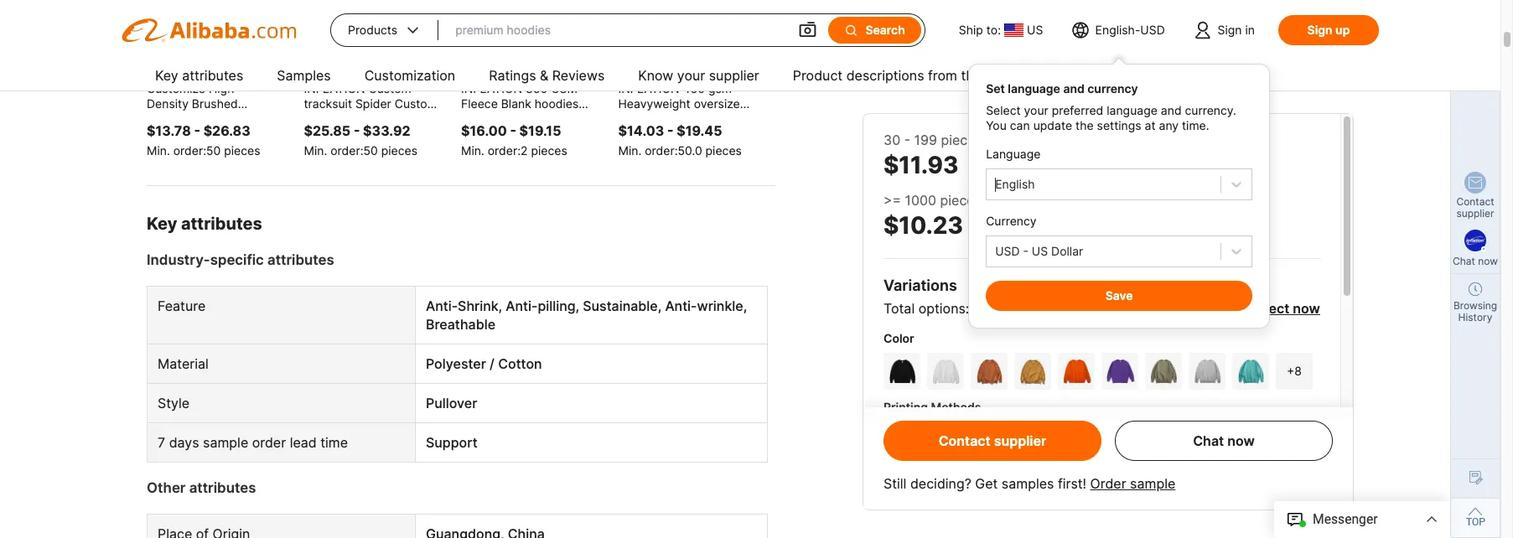 Task type: locate. For each thing, give the bounding box(es) containing it.
2 min. from the left
[[304, 143, 327, 158]]

$11.36
[[1003, 151, 1078, 179]]

the down preferred
[[1076, 118, 1094, 133]]

us
[[1028, 23, 1044, 37], [1032, 244, 1049, 258]]

language
[[1008, 81, 1061, 96], [1107, 103, 1158, 117]]

1 vertical spatial contact supplier
[[939, 433, 1047, 450]]

order down $14.03 at the top of page
[[645, 143, 675, 158]]

min. down $25.85
[[304, 143, 327, 158]]

your up can
[[1025, 103, 1049, 117]]

us right to:
[[1028, 23, 1044, 37]]

other attributes
[[147, 480, 256, 497]]

select inside set language and currency select your preferred language and currency. you can update the settings at any time.
[[987, 103, 1021, 117]]

50 inside '$25.85 - $33.92 min. order : 50 pieces'
[[364, 143, 378, 158]]

settings
[[1098, 118, 1142, 133]]

0 vertical spatial your
[[678, 67, 706, 84]]

and up any
[[1162, 103, 1182, 117]]

products
[[348, 23, 398, 37]]

1 sign from the left
[[1218, 23, 1243, 37]]

pieces inside $14.03 - $19.45 min. order : 50.0 pieces
[[706, 143, 742, 158]]

- down currency
[[1024, 244, 1029, 258]]

pieces right 199
[[941, 132, 983, 148]]

methods up puff printing
[[931, 400, 982, 414]]

- inside $13.78 - $26.83 min. order : 50 pieces
[[194, 122, 200, 139]]

deciding?
[[911, 476, 972, 492]]

50 down $33.92
[[364, 143, 378, 158]]

order for $13.78
[[173, 143, 203, 158]]

1 vertical spatial usd
[[996, 244, 1020, 258]]

products 
[[348, 22, 422, 39]]

50 inside $13.78 - $26.83 min. order : 50 pieces
[[206, 143, 221, 158]]

min. down $13.78
[[147, 143, 170, 158]]

1 min. from the left
[[147, 143, 170, 158]]

0 horizontal spatial sample
[[203, 434, 248, 451]]

0 horizontal spatial ;
[[1026, 300, 1030, 317]]

usd left sign in
[[1141, 23, 1166, 37]]

sign left in
[[1218, 23, 1243, 37]]

dollar
[[1052, 244, 1084, 258]]

1 : from the left
[[203, 143, 206, 158]]

size right 6
[[1174, 300, 1201, 317]]

min. down $14.03 at the top of page
[[619, 143, 642, 158]]

6
[[1162, 300, 1171, 317]]

0 vertical spatial methods
[[1098, 300, 1155, 317]]

- for usd - us dollar
[[1024, 244, 1029, 258]]

1 50 from the left
[[206, 143, 221, 158]]

color down total
[[884, 331, 915, 346]]

key up industry-
[[147, 214, 177, 234]]

min. for $25.85
[[304, 143, 327, 158]]

None text field
[[996, 177, 999, 192]]

color
[[991, 300, 1026, 317], [884, 331, 915, 346]]

1 horizontal spatial language
[[1107, 103, 1158, 117]]

pieces down $33.92
[[381, 143, 418, 158]]

1 vertical spatial your
[[1025, 103, 1049, 117]]

1 vertical spatial chat now
[[1194, 433, 1255, 450]]


[[404, 22, 422, 39]]

1 vertical spatial the
[[1076, 118, 1094, 133]]

printing
[[1045, 300, 1095, 317], [884, 400, 929, 414], [922, 430, 964, 445], [1161, 430, 1204, 445]]

1 vertical spatial select
[[1249, 300, 1290, 317]]

: for $19.45
[[675, 143, 678, 158]]

- inside '$25.85 - $33.92 min. order : 50 pieces'
[[354, 122, 360, 139]]

transfer
[[1114, 430, 1158, 445]]

pieces down $26.83
[[224, 143, 260, 158]]

order inside '$25.85 - $33.92 min. order : 50 pieces'
[[331, 143, 360, 158]]

key down arrow left "image"
[[155, 67, 178, 84]]

currency
[[1088, 81, 1139, 96]]

contact
[[1457, 195, 1495, 208], [939, 433, 991, 450]]

english-usd
[[1096, 23, 1166, 37]]

printing right 5
[[1045, 300, 1095, 317]]

product descriptions from the supplier
[[793, 67, 1037, 84]]

key attributes up industry-
[[147, 214, 262, 234]]

2 sign from the left
[[1308, 23, 1333, 37]]

pieces
[[941, 132, 983, 148], [1071, 132, 1112, 148], [1200, 132, 1242, 148], [224, 143, 260, 158], [381, 143, 418, 158], [531, 143, 568, 158], [706, 143, 742, 158], [941, 192, 982, 209]]

0 vertical spatial chat now
[[1454, 255, 1499, 268]]

1 horizontal spatial chat now
[[1454, 255, 1499, 268]]

0 horizontal spatial now
[[1228, 433, 1255, 450]]

: down $19.15
[[518, 143, 521, 158]]

0 vertical spatial chat
[[1454, 255, 1476, 268]]

- right $13.78
[[194, 122, 200, 139]]

shrink,
[[458, 298, 502, 315]]

key
[[155, 67, 178, 84], [147, 214, 177, 234]]

sample right "days"
[[203, 434, 248, 451]]

to:
[[987, 23, 1002, 37]]

50 down $26.83
[[206, 143, 221, 158]]

1 horizontal spatial 50
[[364, 143, 378, 158]]

min. inside $16.00 - $19.15 min. order : 2 pieces
[[461, 143, 485, 158]]

min. inside $13.78 - $26.83 min. order : 50 pieces
[[147, 143, 170, 158]]

1 ; from the left
[[1026, 300, 1030, 317]]

polyester / cotton
[[426, 356, 542, 372]]

1 horizontal spatial chat
[[1454, 255, 1476, 268]]

0 vertical spatial the
[[962, 67, 982, 84]]

0 horizontal spatial select
[[987, 103, 1021, 117]]

-
[[194, 122, 200, 139], [354, 122, 360, 139], [510, 122, 517, 139], [668, 122, 674, 139], [905, 132, 911, 148], [1032, 132, 1038, 148], [1024, 244, 1029, 258]]

the left the set on the right of page
[[962, 67, 982, 84]]

; left 5
[[1026, 300, 1030, 317]]

sign in
[[1218, 23, 1256, 37]]

4 : from the left
[[675, 143, 678, 158]]

1 horizontal spatial ;
[[1155, 300, 1159, 317]]

>=
[[884, 192, 902, 209]]

your inside know your supplier link
[[678, 67, 706, 84]]

order left the 2
[[488, 143, 518, 158]]

english
[[996, 177, 1035, 191]]

1 horizontal spatial usd
[[1141, 23, 1166, 37]]

breathable
[[426, 316, 496, 333]]

usd down currency
[[996, 244, 1020, 258]]

0 horizontal spatial the
[[962, 67, 982, 84]]

language up settings
[[1107, 103, 1158, 117]]

0 horizontal spatial 50
[[206, 143, 221, 158]]

0 horizontal spatial anti-
[[426, 298, 458, 315]]

now
[[1479, 255, 1499, 268], [1294, 300, 1321, 317], [1228, 433, 1255, 450]]

size
[[1174, 300, 1201, 317], [884, 469, 908, 483]]

select now link
[[1249, 300, 1321, 317]]

anti- right the shrink,
[[506, 298, 538, 315]]

: for $33.92
[[360, 143, 364, 158]]

1 horizontal spatial sign
[[1308, 23, 1333, 37]]

pieces right 1000
[[941, 192, 982, 209]]

1 horizontal spatial anti-
[[506, 298, 538, 315]]

- inside $14.03 - $19.45 min. order : 50.0 pieces
[[668, 122, 674, 139]]

min. for $16.00
[[461, 143, 485, 158]]

2 horizontal spatial now
[[1479, 255, 1499, 268]]

printing up puff
[[884, 400, 929, 414]]

arrow right image
[[752, 29, 766, 46]]

1 vertical spatial key
[[147, 214, 177, 234]]

500
[[1133, 132, 1157, 148]]

>= 1000 pieces $10.23
[[884, 192, 982, 240]]

0 horizontal spatial and
[[1064, 81, 1085, 96]]

0 horizontal spatial usd
[[996, 244, 1020, 258]]

1 vertical spatial us
[[1032, 244, 1049, 258]]

1 vertical spatial sample
[[1131, 476, 1176, 492]]

up
[[1336, 23, 1351, 37]]

1 horizontal spatial now
[[1294, 300, 1321, 317]]

: down $33.92
[[360, 143, 364, 158]]

chat inside button
[[1194, 433, 1225, 450]]

order inside $14.03 - $19.45 min. order : 50.0 pieces
[[645, 143, 675, 158]]

1 horizontal spatial and
[[1162, 103, 1182, 117]]

30 - 199 pieces $11.93
[[884, 132, 983, 179]]

$33.92
[[363, 122, 411, 139]]

anti- up breathable
[[426, 298, 458, 315]]

1 horizontal spatial contact supplier
[[1457, 195, 1495, 220]]

; left 6
[[1155, 300, 1159, 317]]

&
[[540, 67, 549, 84]]

attributes up specific
[[181, 214, 262, 234]]

7
[[158, 434, 165, 451]]

order inside $13.78 - $26.83 min. order : 50 pieces
[[173, 143, 203, 158]]

order for $16.00
[[488, 143, 518, 158]]

2 horizontal spatial anti-
[[665, 298, 697, 315]]

$16.00 - $19.15 min. order : 2 pieces
[[461, 122, 568, 158]]

puff printing link
[[884, 422, 976, 454]]

0 vertical spatial color
[[991, 300, 1026, 317]]

2 50 from the left
[[364, 143, 378, 158]]

- inside "- 499 pieces $11.36"
[[1032, 132, 1038, 148]]

preferred
[[1052, 103, 1104, 117]]

usd - us dollar
[[996, 244, 1084, 258]]

select up you
[[987, 103, 1021, 117]]

: inside '$25.85 - $33.92 min. order : 50 pieces'
[[360, 143, 364, 158]]

order down $25.85
[[331, 143, 360, 158]]

chat now
[[1454, 255, 1499, 268], [1194, 433, 1255, 450]]

attributes right specific
[[268, 252, 334, 268]]

order down $13.78
[[173, 143, 203, 158]]

sign
[[1218, 23, 1243, 37], [1308, 23, 1333, 37]]

1 vertical spatial chat
[[1194, 433, 1225, 450]]

1 horizontal spatial select
[[1249, 300, 1290, 317]]

the
[[962, 67, 982, 84], [1076, 118, 1094, 133]]

puff
[[896, 430, 919, 445]]

1 vertical spatial and
[[1162, 103, 1182, 117]]

min. down "$16.00"
[[461, 143, 485, 158]]


[[844, 23, 859, 38]]

- right $25.85
[[354, 122, 360, 139]]

chat now inside button
[[1194, 433, 1255, 450]]

4 min. from the left
[[619, 143, 642, 158]]

999
[[1171, 132, 1196, 148]]

your
[[678, 67, 706, 84], [1025, 103, 1049, 117]]

currency.
[[1186, 103, 1237, 117]]

$26.83
[[204, 122, 251, 139]]

pieces down $19.15
[[531, 143, 568, 158]]

anti- right the sustainable,
[[665, 298, 697, 315]]

- left "499"
[[1032, 132, 1038, 148]]

chat up browsing
[[1454, 255, 1476, 268]]

- left $19.15
[[510, 122, 517, 139]]

other
[[147, 480, 186, 497]]

1 horizontal spatial contact
[[1457, 195, 1495, 208]]

supplier
[[709, 67, 760, 84], [986, 67, 1037, 84], [1457, 207, 1495, 220], [994, 433, 1047, 450]]

premium hoodies text field
[[456, 15, 781, 45]]

8
[[1295, 364, 1303, 378]]

- inside $16.00 - $19.15 min. order : 2 pieces
[[510, 122, 517, 139]]

: inside $16.00 - $19.15 min. order : 2 pieces
[[518, 143, 521, 158]]

select now
[[1249, 300, 1321, 317]]

.
[[1201, 300, 1205, 317]]

us left dollar
[[1032, 244, 1049, 258]]

color right '17'
[[991, 300, 1026, 317]]

:
[[203, 143, 206, 158], [360, 143, 364, 158], [518, 143, 521, 158], [675, 143, 678, 158]]

: down $26.83
[[203, 143, 206, 158]]

and up preferred
[[1064, 81, 1085, 96]]

select up +
[[1249, 300, 1290, 317]]

- right 30
[[905, 132, 911, 148]]

- inside 30 - 199 pieces $11.93
[[905, 132, 911, 148]]

english-
[[1096, 23, 1141, 37]]

499
[[1042, 132, 1067, 148]]

0 horizontal spatial color
[[884, 331, 915, 346]]

1 vertical spatial language
[[1107, 103, 1158, 117]]

1 vertical spatial methods
[[931, 400, 982, 414]]

3 : from the left
[[518, 143, 521, 158]]

17
[[974, 300, 988, 317]]

: down the $19.45
[[675, 143, 678, 158]]

key attributes down arrow left "image"
[[155, 67, 243, 84]]

2 : from the left
[[360, 143, 364, 158]]

size down puff
[[884, 469, 908, 483]]

tooltip
[[969, 58, 1271, 329]]

: inside $13.78 - $26.83 min. order : 50 pieces
[[203, 143, 206, 158]]

1 vertical spatial size
[[884, 469, 908, 483]]

sign left the up
[[1308, 23, 1333, 37]]

pieces down preferred
[[1071, 132, 1112, 148]]

: for $19.15
[[518, 143, 521, 158]]

: inside $14.03 - $19.45 min. order : 50.0 pieces
[[675, 143, 678, 158]]

50
[[206, 143, 221, 158], [364, 143, 378, 158]]

order for $25.85
[[331, 143, 360, 158]]

total options: 17 color ; 5 printing methods ; 6 size .
[[884, 300, 1205, 317]]

you
[[987, 118, 1007, 133]]

0 horizontal spatial contact
[[939, 433, 991, 450]]

3 anti- from the left
[[665, 298, 697, 315]]

from
[[929, 67, 958, 84]]

methods left 6
[[1098, 300, 1155, 317]]

0 horizontal spatial chat
[[1194, 433, 1225, 450]]

min. inside '$25.85 - $33.92 min. order : 50 pieces'
[[304, 143, 327, 158]]

- for $16.00 - $19.15 min. order : 2 pieces
[[510, 122, 517, 139]]

0 vertical spatial select
[[987, 103, 1021, 117]]

1 horizontal spatial the
[[1076, 118, 1094, 133]]

- for $14.03 - $19.45 min. order : 50.0 pieces
[[668, 122, 674, 139]]

0 vertical spatial usd
[[1141, 23, 1166, 37]]

50.0
[[678, 143, 703, 158]]

0 vertical spatial size
[[1174, 300, 1201, 317]]

0 horizontal spatial size
[[884, 469, 908, 483]]

chat right transfer at right
[[1194, 433, 1225, 450]]

pieces down 'currency.'
[[1200, 132, 1242, 148]]

customization
[[365, 67, 456, 84]]

sample right order
[[1131, 476, 1176, 492]]

key attributes link
[[155, 60, 243, 94]]

order sample link
[[1091, 476, 1176, 492]]

1 horizontal spatial your
[[1025, 103, 1049, 117]]

anti-shrink, anti-pilling, sustainable, anti-wrinkle, breathable
[[426, 298, 747, 333]]

0 horizontal spatial sign
[[1218, 23, 1243, 37]]

0 vertical spatial sample
[[203, 434, 248, 451]]

30
[[884, 132, 901, 148]]

50 for $26.83
[[206, 143, 221, 158]]

2 anti- from the left
[[506, 298, 538, 315]]

3 min. from the left
[[461, 143, 485, 158]]

0 horizontal spatial language
[[1008, 81, 1061, 96]]

$14.03
[[619, 122, 665, 139]]

1 vertical spatial contact
[[939, 433, 991, 450]]

browsing history
[[1454, 299, 1498, 324]]

0 vertical spatial language
[[1008, 81, 1061, 96]]

pieces inside '$25.85 - $33.92 min. order : 50 pieces'
[[381, 143, 418, 158]]

0 horizontal spatial contact supplier
[[939, 433, 1047, 450]]

pieces inside the ">= 1000 pieces $10.23"
[[941, 192, 982, 209]]

$19.15
[[520, 122, 562, 139]]

2 vertical spatial now
[[1228, 433, 1255, 450]]

0 horizontal spatial chat now
[[1194, 433, 1255, 450]]

methods
[[1098, 300, 1155, 317], [931, 400, 982, 414]]

1 horizontal spatial methods
[[1098, 300, 1155, 317]]

$10.79
[[1133, 151, 1210, 179]]

language right the set on the right of page
[[1008, 81, 1061, 96]]

- left the $19.45
[[668, 122, 674, 139]]

0 horizontal spatial your
[[678, 67, 706, 84]]

min. inside $14.03 - $19.45 min. order : 50.0 pieces
[[619, 143, 642, 158]]

pieces down the $19.45
[[706, 143, 742, 158]]

your right know on the left
[[678, 67, 706, 84]]

order inside $16.00 - $19.15 min. order : 2 pieces
[[488, 143, 518, 158]]

None text field
[[996, 244, 999, 259]]

1 horizontal spatial sample
[[1131, 476, 1176, 492]]



Task type: vqa. For each thing, say whether or not it's contained in the screenshot.
1st order: from the right
no



Task type: describe. For each thing, give the bounding box(es) containing it.
sign for sign in
[[1218, 23, 1243, 37]]

order left lead
[[252, 434, 286, 451]]

your inside set language and currency select your preferred language and currency. you can update the settings at any time.
[[1025, 103, 1049, 117]]

ship to:
[[959, 23, 1002, 37]]

heat-transfer printing
[[1083, 430, 1204, 445]]

1 anti- from the left
[[426, 298, 458, 315]]

1 horizontal spatial size
[[1174, 300, 1201, 317]]

printing methods
[[884, 400, 982, 414]]

sustainable,
[[583, 298, 662, 315]]

contact inside button
[[939, 433, 991, 450]]

1 vertical spatial now
[[1294, 300, 1321, 317]]

any
[[1160, 118, 1179, 133]]


[[798, 20, 818, 40]]

chat now button
[[1116, 421, 1334, 461]]

variations
[[884, 277, 958, 294]]

set language and currency select your preferred language and currency. you can update the settings at any time.
[[987, 81, 1237, 133]]

1 vertical spatial key attributes
[[147, 214, 262, 234]]

/
[[490, 356, 495, 372]]

999 pieces
[[1171, 132, 1242, 148]]

know your supplier
[[639, 67, 760, 84]]

product
[[793, 67, 843, 84]]

save
[[1106, 289, 1134, 303]]

samples link
[[277, 60, 331, 94]]

2
[[521, 143, 528, 158]]

currency
[[987, 214, 1037, 228]]

1 vertical spatial color
[[884, 331, 915, 346]]

- for $13.78 - $26.83 min. order : 50 pieces
[[194, 122, 200, 139]]

lead
[[290, 434, 317, 451]]

0 horizontal spatial methods
[[931, 400, 982, 414]]

pieces inside 30 - 199 pieces $11.93
[[941, 132, 983, 148]]

min. for $13.78
[[147, 143, 170, 158]]

1 horizontal spatial color
[[991, 300, 1026, 317]]

wrinkle,
[[697, 298, 747, 315]]

0 vertical spatial key attributes
[[155, 67, 243, 84]]

total
[[884, 300, 915, 317]]

pieces inside $13.78 - $26.83 min. order : 50 pieces
[[224, 143, 260, 158]]

now inside button
[[1228, 433, 1255, 450]]

heat-transfer printing link
[[1071, 422, 1215, 454]]

days
[[169, 434, 199, 451]]

can
[[1011, 118, 1031, 133]]

printing down "printing methods"
[[922, 430, 964, 445]]

contact supplier inside button
[[939, 433, 1047, 450]]

product descriptions from the supplier link
[[793, 60, 1037, 94]]

$25.85
[[304, 122, 351, 139]]

options:
[[919, 300, 970, 317]]

ratings & reviews
[[489, 67, 605, 84]]

reviews
[[553, 67, 605, 84]]

style
[[158, 395, 190, 412]]

at
[[1145, 118, 1156, 133]]

sign up
[[1308, 23, 1351, 37]]

embossed
[[995, 430, 1053, 445]]

pilling,
[[538, 298, 580, 315]]

get
[[976, 476, 998, 492]]

specific
[[210, 252, 264, 268]]

update
[[1034, 118, 1073, 133]]

time.
[[1183, 118, 1210, 133]]

min. for $14.03
[[619, 143, 642, 158]]

- for $25.85 - $33.92 min. order : 50 pieces
[[354, 122, 360, 139]]

sign for sign up
[[1308, 23, 1333, 37]]

1000
[[906, 192, 937, 209]]

tooltip containing set language and currency
[[969, 58, 1271, 329]]

know your supplier link
[[639, 60, 760, 94]]

industry-specific attributes
[[147, 252, 334, 268]]

50 for $33.92
[[364, 143, 378, 158]]

0 vertical spatial key
[[155, 67, 178, 84]]

pieces inside "- 499 pieces $11.36"
[[1071, 132, 1112, 148]]

contact supplier button
[[884, 421, 1102, 461]]

us inside tooltip
[[1032, 244, 1049, 258]]

0 vertical spatial contact supplier
[[1457, 195, 1495, 220]]

$11.93
[[884, 151, 959, 179]]

customization link
[[365, 60, 456, 94]]

order for $14.03
[[645, 143, 675, 158]]

cotton
[[498, 356, 542, 372]]

$16.00
[[461, 122, 507, 139]]

search
[[866, 23, 906, 37]]

heat-
[[1083, 430, 1114, 445]]

the inside set language and currency select your preferred language and currency. you can update the settings at any time.
[[1076, 118, 1094, 133]]

samples
[[1002, 476, 1055, 492]]

printing right transfer at right
[[1161, 430, 1204, 445]]

first!
[[1058, 476, 1087, 492]]

0 vertical spatial contact
[[1457, 195, 1495, 208]]

ratings & reviews link
[[489, 60, 605, 94]]

- for 30 - 199 pieces $11.93
[[905, 132, 911, 148]]

attributes up $26.83
[[182, 67, 243, 84]]

$13.78
[[147, 122, 191, 139]]

time
[[321, 434, 348, 451]]

arrow left image
[[157, 29, 170, 46]]

pieces inside $16.00 - $19.15 min. order : 2 pieces
[[531, 143, 568, 158]]

supplier inside button
[[994, 433, 1047, 450]]

$25.85 - $33.92 min. order : 50 pieces
[[304, 122, 418, 158]]

: for $26.83
[[203, 143, 206, 158]]

2 ; from the left
[[1155, 300, 1159, 317]]

0 vertical spatial now
[[1479, 255, 1499, 268]]

7 days sample order lead time
[[158, 434, 348, 451]]

browsing
[[1454, 299, 1498, 312]]

language
[[987, 147, 1041, 161]]

attributes down 7 days sample order lead time
[[189, 480, 256, 497]]

$14.03 - $19.45 min. order : 50.0 pieces
[[619, 122, 742, 158]]

still deciding? get samples first! order sample
[[884, 476, 1176, 492]]

0 vertical spatial and
[[1064, 81, 1085, 96]]

embossed link
[[983, 422, 1064, 454]]

5
[[1033, 300, 1041, 317]]

pullover
[[426, 395, 478, 412]]

$19.45
[[677, 122, 723, 139]]

industry-
[[147, 252, 210, 268]]

support
[[426, 434, 478, 451]]

0 vertical spatial us
[[1028, 23, 1044, 37]]

$13.78 - $26.83 min. order : 50 pieces
[[147, 122, 260, 158]]

puff printing
[[896, 430, 964, 445]]

+
[[1288, 364, 1295, 378]]



